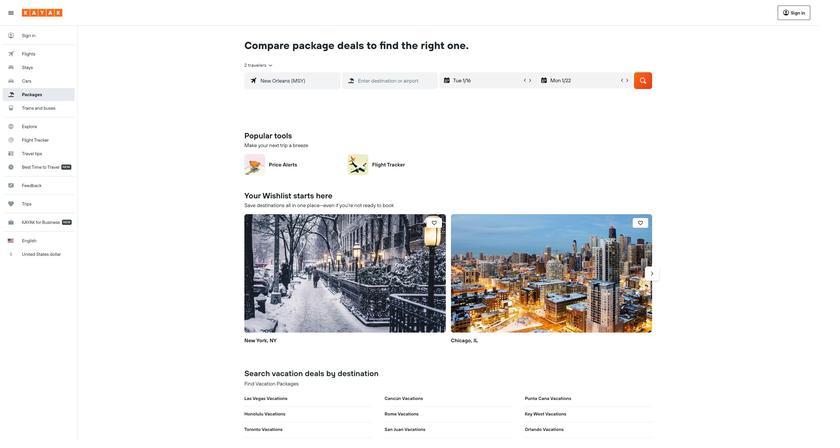 Task type: describe. For each thing, give the bounding box(es) containing it.
Destination input text field
[[354, 76, 438, 85]]

navigation menu image
[[8, 10, 14, 16]]



Task type: vqa. For each thing, say whether or not it's contained in the screenshot.
3rd FIGURE from the right
no



Task type: locate. For each thing, give the bounding box(es) containing it.
united states (english) image
[[8, 239, 14, 243]]

chicago, il element
[[451, 214, 652, 333]]

Start date field
[[453, 76, 523, 85]]

new york, ny element
[[244, 214, 446, 333]]

forward image
[[649, 270, 656, 277]]

Origin input text field
[[257, 76, 340, 85]]

End date field
[[550, 76, 620, 85]]

your wishlist starts here carousel region
[[242, 212, 660, 356]]



